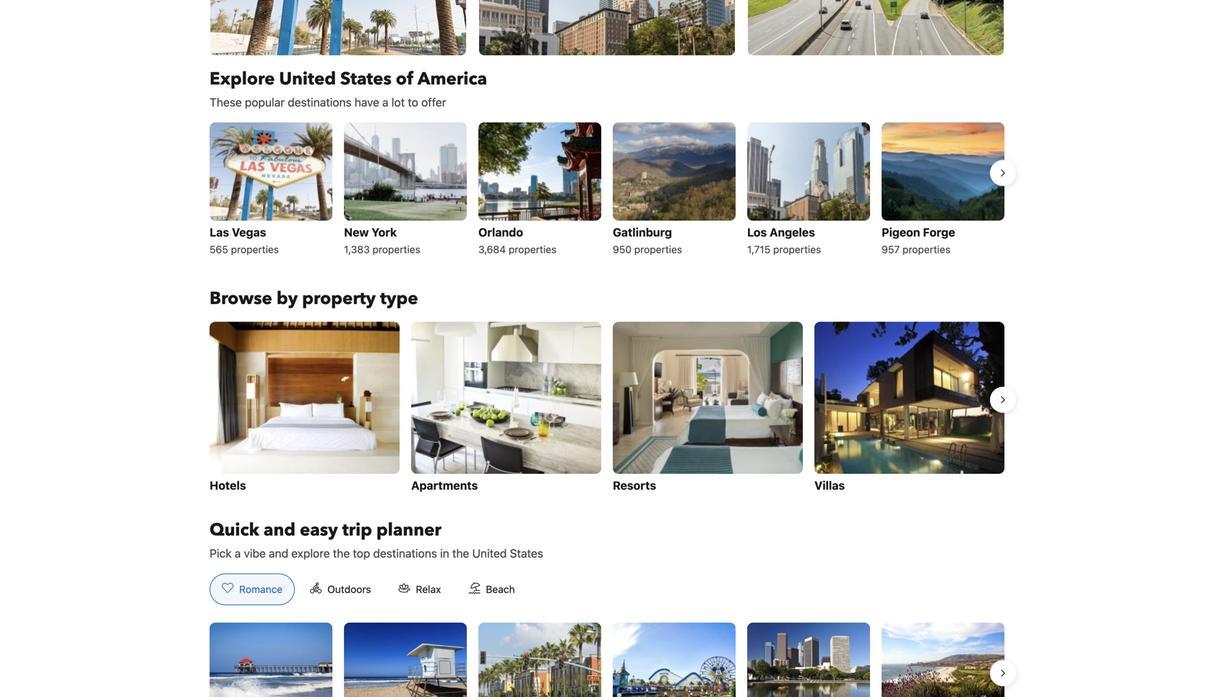 Task type: locate. For each thing, give the bounding box(es) containing it.
romance
[[239, 584, 283, 596]]

4 properties from the left
[[634, 244, 682, 256]]

0 vertical spatial states
[[340, 67, 392, 91]]

offer
[[421, 95, 446, 109]]

united up popular
[[279, 67, 336, 91]]

1 horizontal spatial the
[[452, 547, 469, 560]]

1 horizontal spatial destinations
[[373, 547, 437, 560]]

beach button
[[456, 574, 527, 606]]

trip
[[342, 519, 372, 542]]

new york 1,383 properties
[[344, 226, 421, 256]]

0 horizontal spatial the
[[333, 547, 350, 560]]

properties inside 'pigeon forge 957 properties'
[[903, 244, 951, 256]]

and
[[264, 519, 296, 542], [269, 547, 288, 560]]

1 vertical spatial states
[[510, 547, 543, 560]]

united up beach button
[[472, 547, 507, 560]]

5 properties from the left
[[773, 244, 821, 256]]

vegas
[[232, 226, 266, 239]]

properties inside new york 1,383 properties
[[373, 244, 421, 256]]

pigeon forge 957 properties
[[882, 226, 955, 256]]

resorts link
[[613, 322, 803, 496]]

2 the from the left
[[452, 547, 469, 560]]

destinations down planner
[[373, 547, 437, 560]]

1 vertical spatial and
[[269, 547, 288, 560]]

0 horizontal spatial a
[[235, 547, 241, 560]]

united
[[279, 67, 336, 91], [472, 547, 507, 560]]

a inside quick and easy trip planner pick a vibe and explore the top destinations in the united states
[[235, 547, 241, 560]]

properties for los angeles
[[773, 244, 821, 256]]

0 vertical spatial a
[[382, 95, 389, 109]]

outdoors
[[327, 584, 371, 596]]

1 vertical spatial united
[[472, 547, 507, 560]]

properties for las vegas
[[231, 244, 279, 256]]

properties inside orlando 3,684 properties
[[509, 244, 557, 256]]

united inside quick and easy trip planner pick a vibe and explore the top destinations in the united states
[[472, 547, 507, 560]]

0 vertical spatial destinations
[[288, 95, 352, 109]]

united inside explore united states of america these popular destinations have a lot to offer
[[279, 67, 336, 91]]

destinations left have
[[288, 95, 352, 109]]

1 horizontal spatial a
[[382, 95, 389, 109]]

tab list containing romance
[[198, 574, 539, 606]]

3 properties from the left
[[509, 244, 557, 256]]

beach
[[486, 584, 515, 596]]

1 horizontal spatial united
[[472, 547, 507, 560]]

states
[[340, 67, 392, 91], [510, 547, 543, 560]]

explore united states of america these popular destinations have a lot to offer
[[210, 67, 487, 109]]

to
[[408, 95, 418, 109]]

1 region from the top
[[198, 117, 1016, 264]]

have
[[355, 95, 379, 109]]

the left top at the left bottom
[[333, 547, 350, 560]]

pick
[[210, 547, 232, 560]]

properties down gatlinburg
[[634, 244, 682, 256]]

a left vibe
[[235, 547, 241, 560]]

1 vertical spatial region
[[198, 316, 1016, 502]]

new
[[344, 226, 369, 239]]

type
[[380, 287, 418, 311]]

los
[[747, 226, 767, 239]]

a left lot
[[382, 95, 389, 109]]

properties down the vegas at top left
[[231, 244, 279, 256]]

a inside explore united states of america these popular destinations have a lot to offer
[[382, 95, 389, 109]]

states up beach
[[510, 547, 543, 560]]

states up have
[[340, 67, 392, 91]]

properties down york
[[373, 244, 421, 256]]

these
[[210, 95, 242, 109]]

and up vibe
[[264, 519, 296, 542]]

6 properties from the left
[[903, 244, 951, 256]]

planner
[[377, 519, 442, 542]]

2 properties from the left
[[373, 244, 421, 256]]

0 horizontal spatial destinations
[[288, 95, 352, 109]]

region
[[198, 117, 1016, 264], [198, 316, 1016, 502], [198, 617, 1016, 698]]

1,383
[[344, 244, 370, 256]]

popular
[[245, 95, 285, 109]]

forge
[[923, 226, 955, 239]]

properties
[[231, 244, 279, 256], [373, 244, 421, 256], [509, 244, 557, 256], [634, 244, 682, 256], [773, 244, 821, 256], [903, 244, 951, 256]]

and right vibe
[[269, 547, 288, 560]]

a
[[382, 95, 389, 109], [235, 547, 241, 560]]

the
[[333, 547, 350, 560], [452, 547, 469, 560]]

properties down orlando
[[509, 244, 557, 256]]

properties inside los angeles 1,715 properties
[[773, 244, 821, 256]]

1 vertical spatial destinations
[[373, 547, 437, 560]]

explore
[[210, 67, 275, 91]]

relax
[[416, 584, 441, 596]]

relax button
[[386, 574, 453, 606]]

1 properties from the left
[[231, 244, 279, 256]]

properties down angeles
[[773, 244, 821, 256]]

1 horizontal spatial states
[[510, 547, 543, 560]]

destinations
[[288, 95, 352, 109], [373, 547, 437, 560]]

browse by property type
[[210, 287, 418, 311]]

properties down forge
[[903, 244, 951, 256]]

the right in
[[452, 547, 469, 560]]

villas link
[[815, 322, 1005, 496]]

tab list
[[198, 574, 539, 606]]

lot
[[392, 95, 405, 109]]

explore
[[291, 547, 330, 560]]

quick and easy trip planner pick a vibe and explore the top destinations in the united states
[[210, 519, 543, 560]]

2 region from the top
[[198, 316, 1016, 502]]

0 horizontal spatial united
[[279, 67, 336, 91]]

angeles
[[770, 226, 815, 239]]

2 vertical spatial region
[[198, 617, 1016, 698]]

0 vertical spatial united
[[279, 67, 336, 91]]

pigeon
[[882, 226, 920, 239]]

properties inside las vegas 565 properties
[[231, 244, 279, 256]]

0 horizontal spatial states
[[340, 67, 392, 91]]

properties inside "gatlinburg 950 properties"
[[634, 244, 682, 256]]

0 vertical spatial region
[[198, 117, 1016, 264]]

1 vertical spatial a
[[235, 547, 241, 560]]

orlando
[[479, 226, 523, 239]]

region containing hotels
[[198, 316, 1016, 502]]



Task type: describe. For each thing, give the bounding box(es) containing it.
easy
[[300, 519, 338, 542]]

1 the from the left
[[333, 547, 350, 560]]

by
[[277, 287, 298, 311]]

outdoors button
[[298, 574, 383, 606]]

957
[[882, 244, 900, 256]]

950
[[613, 244, 632, 256]]

resorts
[[613, 479, 656, 493]]

of
[[396, 67, 414, 91]]

states inside quick and easy trip planner pick a vibe and explore the top destinations in the united states
[[510, 547, 543, 560]]

las
[[210, 226, 229, 239]]

apartments link
[[411, 322, 601, 496]]

quick
[[210, 519, 259, 542]]

states inside explore united states of america these popular destinations have a lot to offer
[[340, 67, 392, 91]]

vibe
[[244, 547, 266, 560]]

in
[[440, 547, 449, 560]]

1,715
[[747, 244, 771, 256]]

gatlinburg
[[613, 226, 672, 239]]

3 region from the top
[[198, 617, 1016, 698]]

565
[[210, 244, 228, 256]]

0 vertical spatial and
[[264, 519, 296, 542]]

orlando 3,684 properties
[[479, 226, 557, 256]]

gatlinburg 950 properties
[[613, 226, 682, 256]]

3,684
[[479, 244, 506, 256]]

region containing las vegas
[[198, 117, 1016, 264]]

romance button
[[210, 574, 295, 606]]

las vegas 565 properties
[[210, 226, 279, 256]]

villas
[[815, 479, 845, 493]]

properties for new york
[[373, 244, 421, 256]]

america
[[418, 67, 487, 91]]

browse
[[210, 287, 272, 311]]

properties for pigeon forge
[[903, 244, 951, 256]]

york
[[372, 226, 397, 239]]

destinations inside explore united states of america these popular destinations have a lot to offer
[[288, 95, 352, 109]]

los angeles 1,715 properties
[[747, 226, 821, 256]]

hotels
[[210, 479, 246, 493]]

apartments
[[411, 479, 478, 493]]

destinations inside quick and easy trip planner pick a vibe and explore the top destinations in the united states
[[373, 547, 437, 560]]

hotels link
[[210, 322, 400, 496]]

top
[[353, 547, 370, 560]]

property
[[302, 287, 376, 311]]



Task type: vqa. For each thing, say whether or not it's contained in the screenshot.
the leftmost the United
yes



